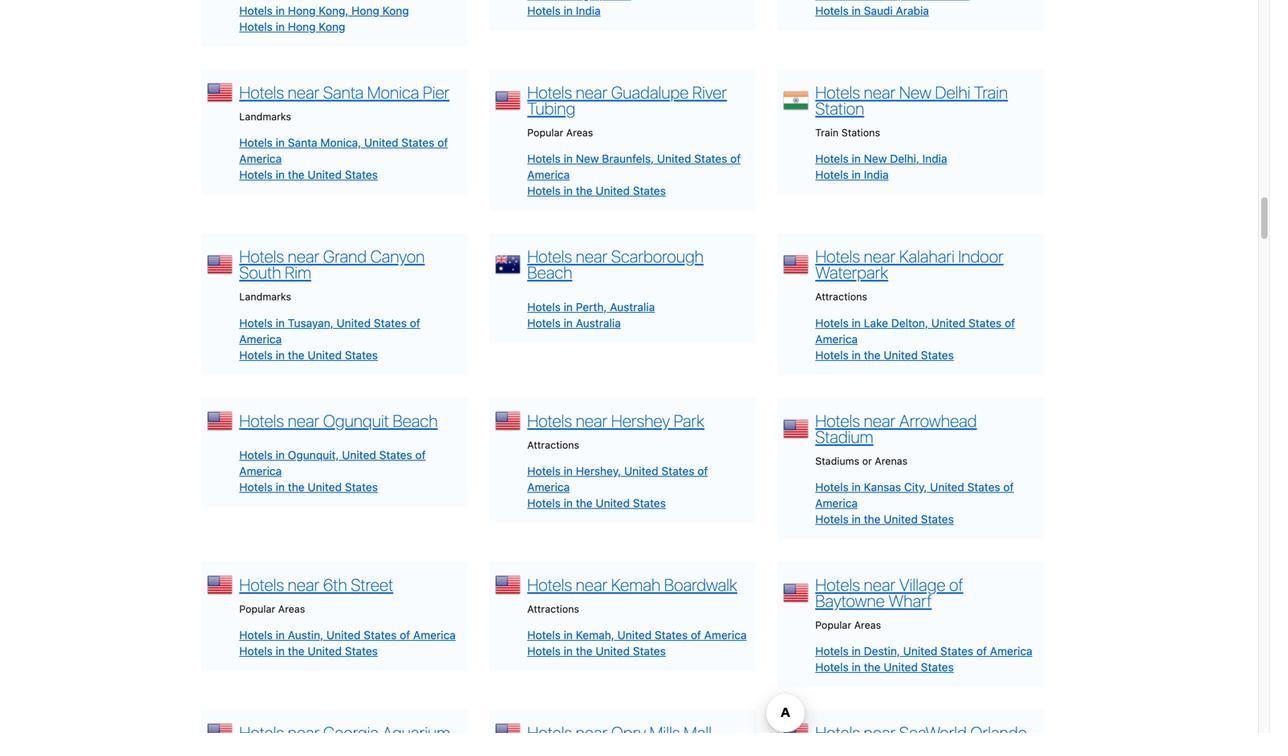 Task type: vqa. For each thing, say whether or not it's contained in the screenshot.


Task type: locate. For each thing, give the bounding box(es) containing it.
lake
[[864, 316, 888, 330]]

near up ogunquit,
[[288, 411, 320, 431]]

landmarks
[[239, 111, 291, 122], [239, 291, 291, 303]]

0 horizontal spatial hotels in india link
[[527, 4, 601, 17]]

station
[[815, 98, 864, 118]]

0 vertical spatial india
[[576, 4, 601, 17]]

states down hotels in lake delton, united states of america link
[[921, 348, 954, 362]]

hotels in the united states link
[[239, 168, 378, 181], [527, 184, 666, 198], [239, 348, 378, 362], [815, 348, 954, 362], [239, 480, 378, 494], [527, 497, 666, 510], [815, 513, 954, 526], [239, 645, 378, 658], [527, 645, 666, 658], [815, 661, 954, 674]]

1 vertical spatial areas
[[278, 603, 305, 615]]

of inside the 'hotels in kemah, united states of america hotels in the united states'
[[691, 629, 701, 642]]

train inside hotels near new delhi train station
[[974, 82, 1008, 102]]

0 horizontal spatial popular areas
[[239, 603, 305, 615]]

tusayan,
[[288, 316, 334, 330]]

new
[[899, 82, 931, 102], [576, 152, 599, 165], [864, 152, 887, 165]]

hotels in saudi arabia
[[815, 4, 929, 17]]

train
[[974, 82, 1008, 102], [815, 127, 839, 138]]

areas down tubing
[[566, 127, 593, 138]]

2 landmarks from the top
[[239, 291, 291, 303]]

hotels in the united states link down the destin,
[[815, 661, 954, 674]]

near left hershey
[[576, 411, 608, 431]]

india
[[576, 4, 601, 17], [922, 152, 947, 165], [864, 168, 889, 181]]

areas up austin,
[[278, 603, 305, 615]]

of inside 'hotels in tusayan, united states of america hotels in the united states'
[[410, 316, 420, 330]]

the down 'kansas'
[[864, 513, 881, 526]]

near left kemah
[[576, 575, 608, 595]]

the down hershey,
[[576, 497, 593, 510]]

0 horizontal spatial new
[[576, 152, 599, 165]]

states right "city,"
[[967, 480, 1000, 494]]

states down the street on the bottom of the page
[[364, 629, 397, 642]]

0 horizontal spatial popular
[[239, 603, 275, 615]]

in
[[276, 4, 285, 17], [564, 4, 573, 17], [852, 4, 861, 17], [276, 20, 285, 33], [276, 136, 285, 149], [564, 152, 573, 165], [852, 152, 861, 165], [276, 168, 285, 181], [852, 168, 861, 181], [564, 184, 573, 198], [564, 300, 573, 314], [276, 316, 285, 330], [564, 316, 573, 330], [852, 316, 861, 330], [276, 348, 285, 362], [852, 348, 861, 362], [276, 448, 285, 462], [564, 464, 573, 478], [276, 480, 285, 494], [852, 480, 861, 494], [564, 497, 573, 510], [852, 513, 861, 526], [276, 629, 285, 642], [564, 629, 573, 642], [276, 645, 285, 658], [564, 645, 573, 658], [852, 645, 861, 658], [852, 661, 861, 674]]

hotels near ogunquit beach link
[[239, 411, 438, 431]]

near inside hotels near new delhi train station
[[864, 82, 896, 102]]

hotels in the united states link down hotels in tusayan, united states of america link
[[239, 348, 378, 362]]

near up arenas
[[864, 411, 896, 431]]

near for grand
[[288, 246, 320, 267]]

hong right kong,
[[351, 4, 379, 17]]

near left village
[[864, 575, 896, 595]]

0 vertical spatial popular areas
[[527, 127, 593, 138]]

hotels in hong kong, hong kong hotels in hong kong
[[239, 4, 409, 33]]

the down hotels in new braunfels, united states of america 'link'
[[576, 184, 593, 198]]

america
[[239, 152, 282, 165], [527, 168, 570, 181], [239, 332, 282, 346], [815, 332, 858, 346], [239, 464, 282, 478], [527, 480, 570, 494], [815, 497, 858, 510], [413, 629, 456, 642], [704, 629, 747, 642], [990, 645, 1032, 658]]

states down indoor
[[969, 316, 1002, 330]]

kong down kong,
[[319, 20, 345, 33]]

states down hotels in ogunquit, united states of america link
[[345, 480, 378, 494]]

popular areas for hotels near 6th street
[[239, 603, 305, 615]]

the down kemah, at bottom left
[[576, 645, 593, 658]]

hotels in the united states link for hotels near grand canyon south rim
[[239, 348, 378, 362]]

hotels near kemah boardwalk link
[[527, 575, 737, 595]]

new left delhi
[[899, 82, 931, 102]]

2 vertical spatial india
[[864, 168, 889, 181]]

united down the ogunquit
[[342, 448, 376, 462]]

1 vertical spatial santa
[[288, 136, 317, 149]]

2 horizontal spatial new
[[899, 82, 931, 102]]

arabia
[[896, 4, 929, 17]]

near left the 6th
[[288, 575, 320, 595]]

1 vertical spatial beach
[[393, 411, 438, 431]]

states down the ogunquit
[[379, 448, 412, 462]]

attractions up hershey,
[[527, 439, 579, 451]]

united right delton,
[[931, 316, 966, 330]]

1 vertical spatial landmarks
[[239, 291, 291, 303]]

0 vertical spatial beach
[[527, 262, 572, 283]]

hotels in destin, united states of america link
[[815, 645, 1032, 658]]

new for delhi
[[899, 82, 931, 102]]

kemah
[[611, 575, 661, 595]]

hong up hotels in hong kong link
[[288, 4, 316, 17]]

states down hotels in destin, united states of america link
[[921, 661, 954, 674]]

2 horizontal spatial areas
[[854, 619, 881, 631]]

the inside hotels in new braunfels, united states of america hotels in the united states
[[576, 184, 593, 198]]

states down hotels in hershey, united states of america link
[[633, 497, 666, 510]]

1 vertical spatial popular areas
[[239, 603, 305, 615]]

hotels in ogunquit, united states of america link
[[239, 448, 426, 478]]

united down hotels in tusayan, united states of america link
[[308, 348, 342, 362]]

hotels in india
[[527, 4, 601, 17]]

santa left monica
[[323, 82, 364, 102]]

beach inside hotels near scarborough beach
[[527, 262, 572, 283]]

australia down perth,
[[576, 316, 621, 330]]

kong right kong,
[[382, 4, 409, 17]]

0 horizontal spatial beach
[[393, 411, 438, 431]]

village
[[899, 575, 946, 595]]

0 vertical spatial popular
[[527, 127, 563, 138]]

0 vertical spatial kong
[[382, 4, 409, 17]]

states down hotels in kemah, united states of america 'link'
[[633, 645, 666, 658]]

stadiums or arenas
[[815, 455, 908, 467]]

1 vertical spatial hotels in india link
[[815, 168, 889, 181]]

the inside the hotels in lake delton, united states of america hotels in the united states
[[864, 348, 881, 362]]

united down the destin,
[[884, 661, 918, 674]]

near
[[288, 82, 320, 102], [576, 82, 608, 102], [864, 82, 896, 102], [288, 246, 320, 267], [576, 246, 608, 267], [864, 246, 896, 267], [288, 411, 320, 431], [576, 411, 608, 431], [864, 411, 896, 431], [288, 575, 320, 595], [576, 575, 608, 595], [864, 575, 896, 595]]

2 horizontal spatial india
[[922, 152, 947, 165]]

the inside hotels in hershey, united states of america hotels in the united states
[[576, 497, 593, 510]]

america inside the hotels in lake delton, united states of america hotels in the united states
[[815, 332, 858, 346]]

2 vertical spatial areas
[[854, 619, 881, 631]]

train down 'station'
[[815, 127, 839, 138]]

1 horizontal spatial train
[[974, 82, 1008, 102]]

united right braunfels,
[[657, 152, 691, 165]]

near inside hotels near arrowhead stadium
[[864, 411, 896, 431]]

united down kemah, at bottom left
[[596, 645, 630, 658]]

1 horizontal spatial hotels in india link
[[815, 168, 889, 181]]

near inside the hotels near guadalupe river tubing
[[576, 82, 608, 102]]

1 horizontal spatial kong
[[382, 4, 409, 17]]

the down lake
[[864, 348, 881, 362]]

near left grand
[[288, 246, 320, 267]]

stadium
[[815, 427, 873, 447]]

near inside 'hotels near kalahari indoor waterpark'
[[864, 246, 896, 267]]

0 horizontal spatial santa
[[288, 136, 317, 149]]

landmarks for hotels near grand canyon south rim
[[239, 291, 291, 303]]

near up perth,
[[576, 246, 608, 267]]

1 horizontal spatial india
[[864, 168, 889, 181]]

popular down tubing
[[527, 127, 563, 138]]

states
[[401, 136, 434, 149], [694, 152, 727, 165], [345, 168, 378, 181], [633, 184, 666, 198], [374, 316, 407, 330], [969, 316, 1002, 330], [345, 348, 378, 362], [921, 348, 954, 362], [379, 448, 412, 462], [661, 464, 694, 478], [345, 480, 378, 494], [967, 480, 1000, 494], [633, 497, 666, 510], [921, 513, 954, 526], [364, 629, 397, 642], [655, 629, 688, 642], [345, 645, 378, 658], [633, 645, 666, 658], [940, 645, 973, 658], [921, 661, 954, 674]]

hotels inside hotels near village of baytowne wharf
[[815, 575, 860, 595]]

guadalupe
[[611, 82, 689, 102]]

popular down baytowne
[[815, 619, 851, 631]]

near inside hotels near scarborough beach
[[576, 246, 608, 267]]

1 vertical spatial india
[[922, 152, 947, 165]]

popular areas for hotels near village of baytowne wharf
[[815, 619, 881, 631]]

attractions
[[815, 291, 867, 303], [527, 439, 579, 451], [527, 603, 579, 615]]

1 vertical spatial popular
[[239, 603, 275, 615]]

popular down hotels near 6th street
[[239, 603, 275, 615]]

hotels in the united states link down lake
[[815, 348, 954, 362]]

0 vertical spatial areas
[[566, 127, 593, 138]]

new left braunfels,
[[576, 152, 599, 165]]

hotels in the united states link down hotels in new braunfels, united states of america 'link'
[[527, 184, 666, 198]]

0 horizontal spatial kong
[[319, 20, 345, 33]]

the down hotels in santa monica, united states of america link
[[288, 168, 305, 181]]

hotels in the united states link down hotels in santa monica, united states of america link
[[239, 168, 378, 181]]

1 horizontal spatial new
[[864, 152, 887, 165]]

beach
[[527, 262, 572, 283], [393, 411, 438, 431]]

1 vertical spatial train
[[815, 127, 839, 138]]

near inside hotels near grand canyon south rim
[[288, 246, 320, 267]]

near down hotels in hong kong link
[[288, 82, 320, 102]]

america inside hotels in new braunfels, united states of america hotels in the united states
[[527, 168, 570, 181]]

hotels in india link
[[527, 4, 601, 17], [815, 168, 889, 181]]

1 horizontal spatial areas
[[566, 127, 593, 138]]

2 horizontal spatial popular
[[815, 619, 851, 631]]

new inside hotels near new delhi train station
[[899, 82, 931, 102]]

hotels in the united states link down 'kansas'
[[815, 513, 954, 526]]

hotels in the united states link down austin,
[[239, 645, 378, 658]]

1 horizontal spatial beach
[[527, 262, 572, 283]]

the inside hotels in santa monica, united states of america hotels in the united states
[[288, 168, 305, 181]]

of inside hotels in santa monica, united states of america hotels in the united states
[[438, 136, 448, 149]]

popular for hotels near village of baytowne wharf
[[815, 619, 851, 631]]

popular areas up austin,
[[239, 603, 305, 615]]

america inside hotels in kansas city, united states of america hotels in the united states
[[815, 497, 858, 510]]

near for kalahari
[[864, 246, 896, 267]]

2 vertical spatial popular
[[815, 619, 851, 631]]

hotels in the united states link for hotels near santa monica pier
[[239, 168, 378, 181]]

0 vertical spatial santa
[[323, 82, 364, 102]]

1 vertical spatial australia
[[576, 316, 621, 330]]

hotels near grand canyon south rim
[[239, 246, 425, 283]]

tubing
[[527, 98, 575, 118]]

popular areas
[[527, 127, 593, 138], [239, 603, 305, 615], [815, 619, 881, 631]]

0 horizontal spatial areas
[[278, 603, 305, 615]]

states down park
[[661, 464, 694, 478]]

arrowhead
[[899, 411, 977, 431]]

hotels in the united states link down hotels in hershey, united states of america link
[[527, 497, 666, 510]]

hotels in new braunfels, united states of america link
[[527, 152, 741, 181]]

near up "stations"
[[864, 82, 896, 102]]

delhi
[[935, 82, 970, 102]]

0 vertical spatial landmarks
[[239, 111, 291, 122]]

train right delhi
[[974, 82, 1008, 102]]

1 horizontal spatial popular
[[527, 127, 563, 138]]

new inside hotels in new delhi, india hotels in india
[[864, 152, 887, 165]]

hotels in kemah, united states of america hotels in the united states
[[527, 629, 747, 658]]

1 landmarks from the top
[[239, 111, 291, 122]]

popular areas for hotels near guadalupe river tubing
[[527, 127, 593, 138]]

new inside hotels in new braunfels, united states of america hotels in the united states
[[576, 152, 599, 165]]

the down ogunquit,
[[288, 480, 305, 494]]

states down hotels in kansas city, united states of america link
[[921, 513, 954, 526]]

hotels near village of baytowne wharf link
[[815, 575, 963, 611]]

attractions for hotels near kalahari indoor waterpark
[[815, 291, 867, 303]]

0 vertical spatial attractions
[[815, 291, 867, 303]]

america inside hotels in austin, united states of america hotels in the united states
[[413, 629, 456, 642]]

beach right the ogunquit
[[393, 411, 438, 431]]

australia
[[610, 300, 655, 314], [576, 316, 621, 330]]

united right monica,
[[364, 136, 398, 149]]

united
[[364, 136, 398, 149], [657, 152, 691, 165], [308, 168, 342, 181], [596, 184, 630, 198], [337, 316, 371, 330], [931, 316, 966, 330], [308, 348, 342, 362], [884, 348, 918, 362], [342, 448, 376, 462], [624, 464, 658, 478], [308, 480, 342, 494], [930, 480, 964, 494], [596, 497, 630, 510], [884, 513, 918, 526], [326, 629, 361, 642], [617, 629, 652, 642], [308, 645, 342, 658], [596, 645, 630, 658], [903, 645, 937, 658], [884, 661, 918, 674]]

hotels in santa monica, united states of america link
[[239, 136, 448, 165]]

near for guadalupe
[[576, 82, 608, 102]]

near for arrowhead
[[864, 411, 896, 431]]

areas
[[566, 127, 593, 138], [278, 603, 305, 615], [854, 619, 881, 631]]

popular areas down tubing
[[527, 127, 593, 138]]

beach up hotels in perth, australia link
[[527, 262, 572, 283]]

near left kalahari
[[864, 246, 896, 267]]

stadiums
[[815, 455, 859, 467]]

2 vertical spatial popular areas
[[815, 619, 881, 631]]

city,
[[904, 480, 927, 494]]

hotels in new braunfels, united states of america hotels in the united states
[[527, 152, 741, 198]]

australia right perth,
[[610, 300, 655, 314]]

1 horizontal spatial santa
[[323, 82, 364, 102]]

santa inside hotels in santa monica, united states of america hotels in the united states
[[288, 136, 317, 149]]

santa
[[323, 82, 364, 102], [288, 136, 317, 149]]

united right kemah, at bottom left
[[617, 629, 652, 642]]

united down hotels in santa monica, united states of america link
[[308, 168, 342, 181]]

areas up the destin,
[[854, 619, 881, 631]]

america inside 'hotels in tusayan, united states of america hotels in the united states'
[[239, 332, 282, 346]]

0 vertical spatial train
[[974, 82, 1008, 102]]

kong
[[382, 4, 409, 17], [319, 20, 345, 33]]

states down hotels in santa monica, united states of america link
[[345, 168, 378, 181]]

attractions up kemah, at bottom left
[[527, 603, 579, 615]]

near right tubing
[[576, 82, 608, 102]]

1 horizontal spatial popular areas
[[527, 127, 593, 138]]

of
[[438, 136, 448, 149], [730, 152, 741, 165], [410, 316, 420, 330], [1005, 316, 1015, 330], [415, 448, 426, 462], [698, 464, 708, 478], [1003, 480, 1014, 494], [949, 575, 963, 595], [400, 629, 410, 642], [691, 629, 701, 642], [976, 645, 987, 658]]

attractions for hotels near kemah boardwalk
[[527, 603, 579, 615]]

hotels near guadalupe river tubing link
[[527, 82, 727, 118]]

states down hotels in new braunfels, united states of america 'link'
[[633, 184, 666, 198]]

united right the destin,
[[903, 645, 937, 658]]

hotels in saudi arabia link
[[815, 4, 929, 17]]

2 horizontal spatial popular areas
[[815, 619, 881, 631]]

0 horizontal spatial india
[[576, 4, 601, 17]]

popular areas down baytowne
[[815, 619, 881, 631]]

of inside hotels in new braunfels, united states of america hotels in the united states
[[730, 152, 741, 165]]

new for delhi,
[[864, 152, 887, 165]]

the down the destin,
[[864, 661, 881, 674]]

united right austin,
[[326, 629, 361, 642]]

united down austin,
[[308, 645, 342, 658]]

street
[[351, 575, 393, 595]]

hotels in the united states link for hotels near village of baytowne wharf
[[815, 661, 954, 674]]

near inside hotels near village of baytowne wharf
[[864, 575, 896, 595]]

hotels in ogunquit, united states of america hotels in the united states
[[239, 448, 426, 494]]

united right hershey,
[[624, 464, 658, 478]]

hotels in new delhi, india hotels in india
[[815, 152, 947, 181]]

the down austin,
[[288, 645, 305, 658]]

the down tusayan,
[[288, 348, 305, 362]]

hotels in the united states link down kemah, at bottom left
[[527, 645, 666, 658]]

1 vertical spatial attractions
[[527, 439, 579, 451]]

hotels in lake delton, united states of america hotels in the united states
[[815, 316, 1015, 362]]

hotels in the united states link for hotels near kemah boardwalk
[[527, 645, 666, 658]]

indoor
[[958, 246, 1004, 267]]

santa left monica,
[[288, 136, 317, 149]]

2 vertical spatial attractions
[[527, 603, 579, 615]]

new left delhi, at top
[[864, 152, 887, 165]]

hotels in tusayan, united states of america link
[[239, 316, 420, 346]]

attractions down waterpark
[[815, 291, 867, 303]]

0 horizontal spatial train
[[815, 127, 839, 138]]



Task type: describe. For each thing, give the bounding box(es) containing it.
hotels in hershey, united states of america hotels in the united states
[[527, 464, 708, 510]]

the inside hotels in kansas city, united states of america hotels in the united states
[[864, 513, 881, 526]]

hotels inside hotels near arrowhead stadium
[[815, 411, 860, 431]]

hotels inside 'hotels near kalahari indoor waterpark'
[[815, 246, 860, 267]]

united down hotels in new braunfels, united states of america 'link'
[[596, 184, 630, 198]]

of inside hotels in kansas city, united states of america hotels in the united states
[[1003, 480, 1014, 494]]

america inside hotels in santa monica, united states of america hotels in the united states
[[239, 152, 282, 165]]

hotels in kansas city, united states of america link
[[815, 480, 1014, 510]]

boardwalk
[[664, 575, 737, 595]]

america inside the 'hotels in kemah, united states of america hotels in the united states'
[[704, 629, 747, 642]]

united down hotels in ogunquit, united states of america link
[[308, 480, 342, 494]]

braunfels,
[[602, 152, 654, 165]]

of inside hotels near village of baytowne wharf
[[949, 575, 963, 595]]

hotels in the united states link for hotels near arrowhead stadium
[[815, 513, 954, 526]]

pier
[[423, 82, 450, 102]]

hotels in perth, australia link
[[527, 300, 655, 314]]

hotels near kalahari indoor waterpark link
[[815, 246, 1004, 283]]

areas for village
[[854, 619, 881, 631]]

near for village
[[864, 575, 896, 595]]

kansas
[[864, 480, 901, 494]]

hotels near new delhi train station link
[[815, 82, 1008, 118]]

arenas
[[875, 455, 908, 467]]

areas for 6th
[[278, 603, 305, 615]]

hotels near guadalupe river tubing
[[527, 82, 727, 118]]

monica,
[[320, 136, 361, 149]]

near for ogunquit
[[288, 411, 320, 431]]

delton,
[[891, 316, 928, 330]]

hotels near hershey park
[[527, 411, 705, 431]]

america inside hotels in destin, united states of america hotels in the united states
[[990, 645, 1032, 658]]

hotels near village of baytowne wharf
[[815, 575, 963, 611]]

landmarks for hotels near santa monica pier
[[239, 111, 291, 122]]

states down village
[[940, 645, 973, 658]]

states down pier
[[401, 136, 434, 149]]

rim
[[285, 262, 311, 283]]

attractions for hotels near hershey park
[[527, 439, 579, 451]]

beach for hotels near ogunquit beach
[[393, 411, 438, 431]]

of inside hotels in ogunquit, united states of america hotels in the united states
[[415, 448, 426, 462]]

hotels inside the hotels near guadalupe river tubing
[[527, 82, 572, 102]]

0 vertical spatial hotels in india link
[[527, 4, 601, 17]]

santa for monica
[[323, 82, 364, 102]]

hotels in the united states link for hotels near kalahari indoor waterpark
[[815, 348, 954, 362]]

kemah,
[[576, 629, 614, 642]]

river
[[692, 82, 727, 102]]

states down boardwalk
[[655, 629, 688, 642]]

hotels in hong kong, hong kong link
[[239, 4, 409, 17]]

waterpark
[[815, 262, 888, 283]]

hotels in santa monica, united states of america hotels in the united states
[[239, 136, 448, 181]]

hotels in hong kong link
[[239, 20, 345, 33]]

states down canyon
[[374, 316, 407, 330]]

the inside 'hotels in tusayan, united states of america hotels in the united states'
[[288, 348, 305, 362]]

hershey,
[[576, 464, 621, 478]]

beach for hotels near scarborough beach
[[527, 262, 572, 283]]

hotels near scarborough beach
[[527, 246, 704, 283]]

hotels near kalahari indoor waterpark
[[815, 246, 1004, 283]]

canyon
[[370, 246, 425, 267]]

hotels in the united states link for hotels near 6th street
[[239, 645, 378, 658]]

destin,
[[864, 645, 900, 658]]

states down river
[[694, 152, 727, 165]]

united right tusayan,
[[337, 316, 371, 330]]

hotels near santa monica pier
[[239, 82, 450, 102]]

hotels in austin, united states of america link
[[239, 629, 456, 642]]

united down hotels in lake delton, united states of america link
[[884, 348, 918, 362]]

hotels in the united states link for hotels near guadalupe river tubing
[[527, 184, 666, 198]]

train stations
[[815, 127, 880, 138]]

united down hotels in kansas city, united states of america link
[[884, 513, 918, 526]]

the inside hotels in destin, united states of america hotels in the united states
[[864, 661, 881, 674]]

united right "city,"
[[930, 480, 964, 494]]

hotels in austin, united states of america hotels in the united states
[[239, 629, 456, 658]]

perth,
[[576, 300, 607, 314]]

hershey
[[611, 411, 670, 431]]

0 vertical spatial australia
[[610, 300, 655, 314]]

hotels inside hotels near grand canyon south rim
[[239, 246, 284, 267]]

kalahari
[[899, 246, 955, 267]]

hotels inside hotels near scarborough beach
[[527, 246, 572, 267]]

hotels near 6th street link
[[239, 575, 393, 595]]

hotels inside hotels near new delhi train station
[[815, 82, 860, 102]]

near for scarborough
[[576, 246, 608, 267]]

kong,
[[319, 4, 348, 17]]

hotels near ogunquit beach
[[239, 411, 438, 431]]

stations
[[841, 127, 880, 138]]

saudi
[[864, 4, 893, 17]]

ogunquit,
[[288, 448, 339, 462]]

near for santa
[[288, 82, 320, 102]]

hotels near santa monica pier link
[[239, 82, 450, 102]]

the inside hotels in ogunquit, united states of america hotels in the united states
[[288, 480, 305, 494]]

south
[[239, 262, 281, 283]]

america inside hotels in hershey, united states of america hotels in the united states
[[527, 480, 570, 494]]

hotels near new delhi train station
[[815, 82, 1008, 118]]

scarborough
[[611, 246, 704, 267]]

hotels in perth, australia hotels in australia
[[527, 300, 655, 330]]

of inside hotels in destin, united states of america hotels in the united states
[[976, 645, 987, 658]]

hotels in kemah, united states of america link
[[527, 629, 747, 642]]

6th
[[323, 575, 347, 595]]

hotels in australia link
[[527, 316, 621, 330]]

the inside hotels in austin, united states of america hotels in the united states
[[288, 645, 305, 658]]

hotels in kansas city, united states of america hotels in the united states
[[815, 480, 1014, 526]]

grand
[[323, 246, 367, 267]]

new for braunfels,
[[576, 152, 599, 165]]

near for 6th
[[288, 575, 320, 595]]

near for kemah
[[576, 575, 608, 595]]

united down hotels in hershey, united states of america link
[[596, 497, 630, 510]]

hotels in lake delton, united states of america link
[[815, 316, 1015, 346]]

america inside hotels in ogunquit, united states of america hotels in the united states
[[239, 464, 282, 478]]

hotels near kemah boardwalk
[[527, 575, 737, 595]]

hotels in new delhi, india link
[[815, 152, 947, 165]]

popular for hotels near guadalupe river tubing
[[527, 127, 563, 138]]

of inside hotels in austin, united states of america hotels in the united states
[[400, 629, 410, 642]]

baytowne
[[815, 591, 885, 611]]

hotels near scarborough beach link
[[527, 246, 704, 283]]

ogunquit
[[323, 411, 389, 431]]

near for hershey
[[576, 411, 608, 431]]

wharf
[[888, 591, 932, 611]]

hong down hotels in hong kong, hong kong link
[[288, 20, 316, 33]]

hotels in the united states link for hotels near hershey park
[[527, 497, 666, 510]]

hotels near arrowhead stadium link
[[815, 411, 977, 447]]

hotels in the united states link down ogunquit,
[[239, 480, 378, 494]]

popular for hotels near 6th street
[[239, 603, 275, 615]]

states down 'hotels in austin, united states of america' link
[[345, 645, 378, 658]]

of inside hotels in hershey, united states of america hotels in the united states
[[698, 464, 708, 478]]

hotels near grand canyon south rim link
[[239, 246, 425, 283]]

states down hotels in tusayan, united states of america link
[[345, 348, 378, 362]]

hotels near arrowhead stadium
[[815, 411, 977, 447]]

austin,
[[288, 629, 323, 642]]

santa for monica,
[[288, 136, 317, 149]]

1 vertical spatial kong
[[319, 20, 345, 33]]

hotels near hershey park link
[[527, 411, 705, 431]]

near for new
[[864, 82, 896, 102]]

areas for guadalupe
[[566, 127, 593, 138]]

park
[[674, 411, 705, 431]]

monica
[[367, 82, 419, 102]]

the inside the 'hotels in kemah, united states of america hotels in the united states'
[[576, 645, 593, 658]]

hotels in tusayan, united states of america hotels in the united states
[[239, 316, 420, 362]]

delhi,
[[890, 152, 919, 165]]

of inside the hotels in lake delton, united states of america hotels in the united states
[[1005, 316, 1015, 330]]

or
[[862, 455, 872, 467]]

hotels near 6th street
[[239, 575, 393, 595]]



